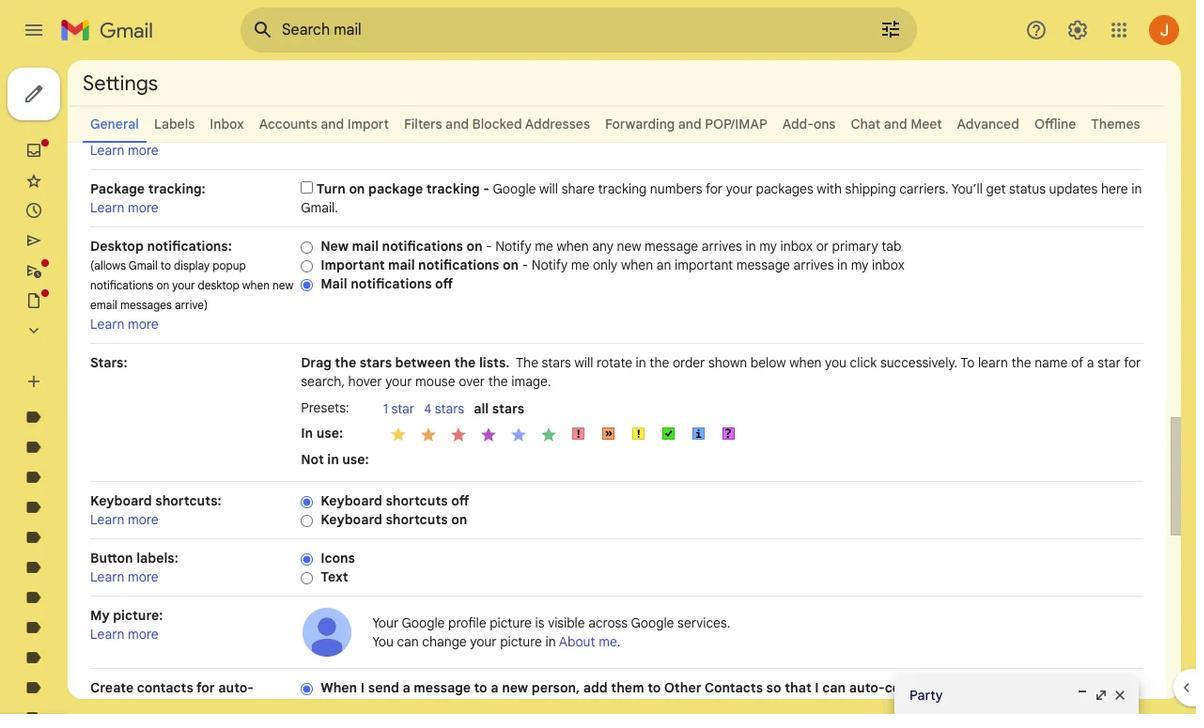 Task type: locate. For each thing, give the bounding box(es) containing it.
0 vertical spatial -
[[483, 181, 490, 197]]

1 horizontal spatial new
[[502, 680, 529, 697]]

1 horizontal spatial for
[[706, 181, 723, 197]]

1 vertical spatial use:
[[343, 451, 369, 468]]

i right that
[[815, 680, 820, 697]]

0 vertical spatial inbox
[[781, 238, 813, 255]]

to left other
[[648, 680, 661, 697]]

and left pop/imap
[[679, 116, 702, 133]]

0 horizontal spatial auto-
[[218, 680, 254, 697]]

i left send
[[361, 680, 365, 697]]

next
[[1002, 680, 1030, 697]]

learn inside button labels: learn more
[[90, 569, 125, 586]]

2 horizontal spatial message
[[737, 257, 791, 274]]

Search mail text field
[[282, 21, 827, 39]]

a left person,
[[491, 680, 499, 697]]

tracking:
[[148, 181, 206, 197]]

name
[[1035, 354, 1069, 371]]

your up the arrive)
[[172, 278, 195, 292]]

my down primary
[[852, 257, 869, 274]]

mail for new
[[352, 238, 379, 255]]

a right of
[[1088, 354, 1095, 371]]

5 more from the top
[[128, 569, 159, 586]]

when down popup
[[242, 278, 270, 292]]

important mail notifications on - notify me only when an important message arrives in my inbox
[[321, 257, 905, 274]]

a right send
[[403, 680, 411, 697]]

2 learn more link from the top
[[90, 199, 159, 216]]

pop out image
[[1094, 688, 1110, 703]]

filters and blocked addresses
[[404, 116, 591, 133]]

use: right in
[[317, 425, 343, 441]]

0 horizontal spatial will
[[540, 181, 559, 197]]

and right filters
[[446, 116, 469, 133]]

6 learn from the top
[[90, 626, 125, 643]]

0 vertical spatial message
[[645, 238, 699, 255]]

2 learn from the top
[[90, 199, 125, 216]]

order
[[673, 354, 706, 371]]

when inside 'desktop notifications: (allows gmail to display popup notifications on your desktop when new email messages arrive) learn more'
[[242, 278, 270, 292]]

0 horizontal spatial can
[[397, 634, 419, 651]]

4 learn more link from the top
[[90, 512, 159, 528]]

keyboard up button
[[90, 493, 152, 510]]

more for tracking:
[[128, 199, 159, 216]]

1 vertical spatial my
[[852, 257, 869, 274]]

learn more link down general link
[[90, 142, 159, 159]]

shortcuts down keyboard shortcuts off
[[386, 512, 448, 528]]

new left the mail notifications off radio
[[273, 278, 294, 292]]

in right the rotate
[[636, 354, 647, 371]]

2 vertical spatial new
[[502, 680, 529, 697]]

more for shortcuts:
[[128, 512, 159, 528]]

accounts and import link
[[259, 116, 389, 133]]

1 vertical spatial off
[[452, 493, 469, 510]]

0 vertical spatial for
[[706, 181, 723, 197]]

offline link
[[1035, 116, 1077, 133]]

google
[[493, 181, 536, 197], [402, 615, 445, 632], [631, 615, 675, 632]]

2 vertical spatial me
[[599, 634, 618, 651]]

for inside create contacts for auto- complete:
[[197, 680, 215, 697]]

5 learn more link from the top
[[90, 569, 159, 586]]

your left packages
[[726, 181, 753, 197]]

1 vertical spatial new
[[273, 278, 294, 292]]

and
[[321, 116, 344, 133], [446, 116, 469, 133], [679, 116, 702, 133], [884, 116, 908, 133]]

0 vertical spatial mail
[[352, 238, 379, 255]]

hover
[[348, 373, 382, 390]]

learn more link down email
[[90, 316, 159, 333]]

you
[[373, 634, 394, 651]]

2 horizontal spatial for
[[1125, 354, 1142, 371]]

gmail
[[129, 259, 158, 273]]

them
[[611, 680, 645, 697], [965, 680, 998, 697]]

shortcuts for off
[[386, 493, 448, 510]]

1 vertical spatial mail
[[388, 257, 415, 274]]

learn more
[[90, 142, 159, 159]]

0 vertical spatial star
[[1098, 354, 1122, 371]]

1 horizontal spatial them
[[965, 680, 998, 697]]

1 horizontal spatial mail
[[388, 257, 415, 274]]

new left person,
[[502, 680, 529, 697]]

2 vertical spatial message
[[414, 680, 471, 697]]

Important mail notifications on radio
[[301, 259, 313, 273]]

your down profile
[[470, 634, 497, 651]]

an
[[657, 257, 672, 274]]

my
[[90, 607, 110, 624]]

0 horizontal spatial me
[[535, 238, 554, 255]]

google up change
[[402, 615, 445, 632]]

1 horizontal spatial can
[[823, 680, 846, 697]]

1 horizontal spatial message
[[645, 238, 699, 255]]

in down primary
[[838, 257, 848, 274]]

more for labels:
[[128, 569, 159, 586]]

close image
[[1113, 688, 1128, 703]]

1 horizontal spatial me
[[571, 257, 590, 274]]

1 vertical spatial me
[[571, 257, 590, 274]]

0 horizontal spatial new
[[273, 278, 294, 292]]

1 vertical spatial inbox
[[873, 257, 905, 274]]

use: down the 'in use:'
[[343, 451, 369, 468]]

2 i from the left
[[815, 680, 820, 697]]

your inside google will share tracking numbers for your packages with shipping carriers. you'll get status updates here in gmail.
[[726, 181, 753, 197]]

picture image
[[301, 606, 354, 659]]

me
[[535, 238, 554, 255], [571, 257, 590, 274], [599, 634, 618, 651]]

off
[[435, 276, 453, 292], [452, 493, 469, 510]]

use:
[[317, 425, 343, 441], [343, 451, 369, 468]]

for right of
[[1125, 354, 1142, 371]]

5 learn from the top
[[90, 569, 125, 586]]

primary
[[833, 238, 879, 255]]

message down change
[[414, 680, 471, 697]]

message up an
[[645, 238, 699, 255]]

more down general link
[[128, 142, 159, 159]]

1 horizontal spatial auto-
[[850, 680, 885, 697]]

learn for package
[[90, 199, 125, 216]]

can right that
[[823, 680, 846, 697]]

arrives up important
[[702, 238, 743, 255]]

and for accounts
[[321, 116, 344, 133]]

in
[[301, 425, 313, 441]]

1 and from the left
[[321, 116, 344, 133]]

off up between at the left
[[435, 276, 453, 292]]

keyboard
[[90, 493, 152, 510], [321, 493, 383, 510], [321, 512, 383, 528]]

learn inside the keyboard shortcuts: learn more
[[90, 512, 125, 528]]

chat and meet link
[[851, 116, 943, 133]]

your
[[726, 181, 753, 197], [172, 278, 195, 292], [386, 373, 412, 390], [470, 634, 497, 651]]

for right 'numbers'
[[706, 181, 723, 197]]

when
[[321, 680, 358, 697]]

status
[[1010, 181, 1047, 197]]

3 learn from the top
[[90, 316, 125, 333]]

1 horizontal spatial inbox
[[873, 257, 905, 274]]

when left an
[[621, 257, 654, 274]]

0 horizontal spatial i
[[361, 680, 365, 697]]

when left you
[[790, 354, 822, 371]]

1 vertical spatial will
[[575, 354, 594, 371]]

and left import
[[321, 116, 344, 133]]

more up labels:
[[128, 512, 159, 528]]

picture down is
[[500, 634, 543, 651]]

for
[[706, 181, 723, 197], [1125, 354, 1142, 371], [197, 680, 215, 697]]

a inside the stars will rotate in the order shown below when you click successively. to learn the name of a star for search, hover your mouse over the image.
[[1088, 354, 1095, 371]]

0 vertical spatial picture
[[490, 615, 532, 632]]

4 and from the left
[[884, 116, 908, 133]]

1 tracking from the left
[[427, 181, 480, 197]]

learn down email
[[90, 316, 125, 333]]

1 vertical spatial can
[[823, 680, 846, 697]]

0 horizontal spatial them
[[611, 680, 645, 697]]

will left share
[[540, 181, 559, 197]]

tracking right share
[[599, 181, 647, 197]]

the right learn
[[1012, 354, 1032, 371]]

will left the rotate
[[575, 354, 594, 371]]

learn down package
[[90, 199, 125, 216]]

3 more from the top
[[128, 316, 159, 333]]

star right of
[[1098, 354, 1122, 371]]

will inside the stars will rotate in the order shown below when you click successively. to learn the name of a star for search, hover your mouse over the image.
[[575, 354, 594, 371]]

to down profile
[[474, 680, 488, 697]]

stars up the hover
[[360, 354, 392, 371]]

more inside button labels: learn more
[[128, 569, 159, 586]]

4 learn from the top
[[90, 512, 125, 528]]

learn for keyboard
[[90, 512, 125, 528]]

message
[[645, 238, 699, 255], [737, 257, 791, 274], [414, 680, 471, 697]]

0 vertical spatial my
[[760, 238, 778, 255]]

stars right the
[[542, 354, 572, 371]]

in right here
[[1132, 181, 1143, 197]]

tracking right package
[[427, 181, 480, 197]]

1 horizontal spatial will
[[575, 354, 594, 371]]

me left any
[[535, 238, 554, 255]]

in
[[1132, 181, 1143, 197], [746, 238, 757, 255], [838, 257, 848, 274], [636, 354, 647, 371], [327, 451, 339, 468], [546, 634, 556, 651]]

new up important mail notifications on - notify me only when an important message arrives in my inbox
[[617, 238, 642, 255]]

for right contacts
[[197, 680, 215, 697]]

inbox
[[781, 238, 813, 255], [873, 257, 905, 274]]

so
[[767, 680, 782, 697]]

rotate
[[597, 354, 633, 371]]

keyboard for keyboard shortcuts on
[[321, 512, 383, 528]]

in right 'not'
[[327, 451, 339, 468]]

tracking for package
[[427, 181, 480, 197]]

on
[[349, 181, 365, 197], [467, 238, 483, 255], [503, 257, 519, 274], [157, 278, 169, 292], [452, 512, 468, 528]]

1 horizontal spatial star
[[1098, 354, 1122, 371]]

learn down general link
[[90, 142, 125, 159]]

Keyboard shortcuts off radio
[[301, 495, 313, 509]]

0 horizontal spatial inbox
[[781, 238, 813, 255]]

email
[[90, 298, 117, 312]]

gmail image
[[60, 11, 163, 49]]

learn inside my picture: learn more
[[90, 626, 125, 643]]

add-ons
[[783, 116, 836, 133]]

inbox down tab
[[873, 257, 905, 274]]

more inside my picture: learn more
[[128, 626, 159, 643]]

mail up important
[[352, 238, 379, 255]]

stars right all
[[493, 401, 525, 417]]

0 vertical spatial off
[[435, 276, 453, 292]]

Keyboard shortcuts on radio
[[301, 514, 313, 528]]

message right important
[[737, 257, 791, 274]]

1 vertical spatial shortcuts
[[386, 512, 448, 528]]

notify for notify me when any new message arrives in my inbox or primary tab
[[496, 238, 532, 255]]

-
[[483, 181, 490, 197], [486, 238, 492, 255], [522, 257, 529, 274]]

2 tracking from the left
[[599, 181, 647, 197]]

me inside your google profile picture is visible across google services. you can change your picture in about me .
[[599, 634, 618, 651]]

can right you
[[397, 634, 419, 651]]

0 vertical spatial shortcuts
[[386, 493, 448, 510]]

6 learn more link from the top
[[90, 626, 159, 643]]

more inside the keyboard shortcuts: learn more
[[128, 512, 159, 528]]

more down picture:
[[128, 626, 159, 643]]

star
[[1098, 354, 1122, 371], [392, 401, 415, 417]]

themes
[[1092, 116, 1141, 133]]

shortcuts up keyboard shortcuts on
[[386, 493, 448, 510]]

your inside 'desktop notifications: (allows gmail to display popup notifications on your desktop when new email messages arrive) learn more'
[[172, 278, 195, 292]]

learn more link for button
[[90, 569, 159, 586]]

tracking for share
[[599, 181, 647, 197]]

across
[[589, 615, 628, 632]]

learn more link up button
[[90, 512, 159, 528]]

tracking
[[427, 181, 480, 197], [599, 181, 647, 197]]

0 horizontal spatial mail
[[352, 238, 379, 255]]

1 vertical spatial star
[[392, 401, 415, 417]]

2 and from the left
[[446, 116, 469, 133]]

more for picture:
[[128, 626, 159, 643]]

1 horizontal spatial i
[[815, 680, 820, 697]]

them left next
[[965, 680, 998, 697]]

more inside "package tracking: learn more"
[[128, 199, 159, 216]]

3 and from the left
[[679, 116, 702, 133]]

0 vertical spatial me
[[535, 238, 554, 255]]

navigation
[[0, 60, 226, 715]]

google will share tracking numbers for your packages with shipping carriers. you'll get status updates here in gmail.
[[301, 181, 1143, 216]]

numbers
[[651, 181, 703, 197]]

keyboard right keyboard shortcuts off option
[[321, 493, 383, 510]]

learn more link for package
[[90, 199, 159, 216]]

learn
[[90, 142, 125, 159], [90, 199, 125, 216], [90, 316, 125, 333], [90, 512, 125, 528], [90, 569, 125, 586], [90, 626, 125, 643]]

0 horizontal spatial for
[[197, 680, 215, 697]]

me for when
[[535, 238, 554, 255]]

0 vertical spatial will
[[540, 181, 559, 197]]

0 vertical spatial can
[[397, 634, 419, 651]]

keyboard up icons
[[321, 512, 383, 528]]

forwarding and pop/imap link
[[606, 116, 768, 133]]

drag the stars between the lists.
[[301, 354, 510, 371]]

the down the lists.
[[489, 373, 508, 390]]

1 vertical spatial for
[[1125, 354, 1142, 371]]

learn more link down button
[[90, 569, 159, 586]]

tracking inside google will share tracking numbers for your packages with shipping carriers. you'll get status updates here in gmail.
[[599, 181, 647, 197]]

learn
[[979, 354, 1009, 371]]

4 more from the top
[[128, 512, 159, 528]]

search,
[[301, 373, 345, 390]]

me down across
[[599, 634, 618, 651]]

0 horizontal spatial message
[[414, 680, 471, 697]]

not in use:
[[301, 451, 369, 468]]

None search field
[[241, 8, 918, 53]]

learn more link for my
[[90, 626, 159, 643]]

arrives down or
[[794, 257, 834, 274]]

shortcuts for on
[[386, 512, 448, 528]]

to right party
[[948, 680, 962, 697]]

google left share
[[493, 181, 536, 197]]

addresses
[[525, 116, 591, 133]]

2 more from the top
[[128, 199, 159, 216]]

6 more from the top
[[128, 626, 159, 643]]

in down google will share tracking numbers for your packages with shipping carriers. you'll get status updates here in gmail.
[[746, 238, 757, 255]]

to inside 'desktop notifications: (allows gmail to display popup notifications on your desktop when new email messages arrive) learn more'
[[161, 259, 171, 273]]

off for mail notifications off
[[435, 276, 453, 292]]

2 vertical spatial -
[[522, 257, 529, 274]]

mail up mail notifications off
[[388, 257, 415, 274]]

my left or
[[760, 238, 778, 255]]

person,
[[532, 680, 580, 697]]

auto- right contacts
[[218, 680, 254, 697]]

off up keyboard shortcuts on
[[452, 493, 469, 510]]

keyboard inside the keyboard shortcuts: learn more
[[90, 493, 152, 510]]

more down labels:
[[128, 569, 159, 586]]

advanced search options image
[[873, 10, 910, 48]]

packages
[[756, 181, 814, 197]]

ons
[[814, 116, 836, 133]]

auto- left party
[[850, 680, 885, 697]]

mail for important
[[388, 257, 415, 274]]

star right 1
[[392, 401, 415, 417]]

display
[[174, 259, 210, 273]]

profile
[[449, 615, 487, 632]]

google right across
[[631, 615, 675, 632]]

notify
[[496, 238, 532, 255], [532, 257, 568, 274]]

learn inside "package tracking: learn more"
[[90, 199, 125, 216]]

0 vertical spatial new
[[617, 238, 642, 255]]

0 vertical spatial arrives
[[702, 238, 743, 255]]

When I send a message to a new person, add them to Other Contacts so that I can auto-complete to them next time radio
[[301, 682, 313, 697]]

add
[[584, 680, 608, 697]]

None checkbox
[[301, 181, 313, 194]]

to
[[161, 259, 171, 273], [474, 680, 488, 697], [648, 680, 661, 697], [948, 680, 962, 697]]

learn up button
[[90, 512, 125, 528]]

more
[[128, 142, 159, 159], [128, 199, 159, 216], [128, 316, 159, 333], [128, 512, 159, 528], [128, 569, 159, 586], [128, 626, 159, 643]]

more down messages
[[128, 316, 159, 333]]

2 horizontal spatial me
[[599, 634, 618, 651]]

button labels: learn more
[[90, 550, 178, 586]]

notify left only
[[532, 257, 568, 274]]

will
[[540, 181, 559, 197], [575, 354, 594, 371]]

1 shortcuts from the top
[[386, 493, 448, 510]]

0 vertical spatial notify
[[496, 238, 532, 255]]

learn down my
[[90, 626, 125, 643]]

learn inside 'desktop notifications: (allows gmail to display popup notifications on your desktop when new email messages arrive) learn more'
[[90, 316, 125, 333]]

them right add
[[611, 680, 645, 697]]

1 horizontal spatial tracking
[[599, 181, 647, 197]]

1 auto- from the left
[[218, 680, 254, 697]]

for inside google will share tracking numbers for your packages with shipping carriers. you'll get status updates here in gmail.
[[706, 181, 723, 197]]

your inside your google profile picture is visible across google services. you can change your picture in about me .
[[470, 634, 497, 651]]

2 shortcuts from the top
[[386, 512, 448, 528]]

2 them from the left
[[965, 680, 998, 697]]

1 vertical spatial notify
[[532, 257, 568, 274]]

forwarding and pop/imap
[[606, 116, 768, 133]]

.
[[618, 634, 621, 651]]

learn down button
[[90, 569, 125, 586]]

will inside google will share tracking numbers for your packages with shipping carriers. you'll get status updates here in gmail.
[[540, 181, 559, 197]]

arrives
[[702, 238, 743, 255], [794, 257, 834, 274]]

notify left any
[[496, 238, 532, 255]]

picture left is
[[490, 615, 532, 632]]

about
[[559, 634, 596, 651]]

keyboard shortcuts off
[[321, 493, 469, 510]]

0 horizontal spatial my
[[760, 238, 778, 255]]

1 vertical spatial arrives
[[794, 257, 834, 274]]

keyboard for keyboard shortcuts: learn more
[[90, 493, 152, 510]]

mail
[[352, 238, 379, 255], [388, 257, 415, 274]]

in down visible
[[546, 634, 556, 651]]

the up the hover
[[335, 354, 357, 371]]

auto-
[[218, 680, 254, 697], [850, 680, 885, 697]]

and right chat
[[884, 116, 908, 133]]

2 vertical spatial for
[[197, 680, 215, 697]]

4 stars link
[[424, 401, 474, 419]]

1 them from the left
[[611, 680, 645, 697]]

your down drag the stars between the lists.
[[386, 373, 412, 390]]

1 horizontal spatial google
[[493, 181, 536, 197]]

in inside google will share tracking numbers for your packages with shipping carriers. you'll get status updates here in gmail.
[[1132, 181, 1143, 197]]

the
[[335, 354, 357, 371], [455, 354, 476, 371], [650, 354, 670, 371], [1012, 354, 1032, 371], [489, 373, 508, 390]]

more inside 'desktop notifications: (allows gmail to display popup notifications on your desktop when new email messages arrive) learn more'
[[128, 316, 159, 333]]

learn more link down package
[[90, 199, 159, 216]]

2 auto- from the left
[[850, 680, 885, 697]]

shortcuts
[[386, 493, 448, 510], [386, 512, 448, 528]]

stars right 4
[[435, 401, 465, 417]]

more down package
[[128, 199, 159, 216]]

inbox left or
[[781, 238, 813, 255]]

0 horizontal spatial tracking
[[427, 181, 480, 197]]

learn more link down picture:
[[90, 626, 159, 643]]

learn for button
[[90, 569, 125, 586]]

1 vertical spatial -
[[486, 238, 492, 255]]

to right gmail
[[161, 259, 171, 273]]

settings
[[83, 70, 158, 95]]

below
[[751, 354, 787, 371]]

2 horizontal spatial new
[[617, 238, 642, 255]]

main menu image
[[23, 19, 45, 41]]

2 horizontal spatial a
[[1088, 354, 1095, 371]]



Task type: vqa. For each thing, say whether or not it's contained in the screenshot.
3rd more from the bottom
yes



Task type: describe. For each thing, give the bounding box(es) containing it.
0 horizontal spatial google
[[402, 615, 445, 632]]

forwarding
[[606, 116, 675, 133]]

carriers.
[[900, 181, 949, 197]]

and for forwarding
[[679, 116, 702, 133]]

3 learn more link from the top
[[90, 316, 159, 333]]

off for keyboard shortcuts off
[[452, 493, 469, 510]]

shipping
[[846, 181, 897, 197]]

or
[[817, 238, 829, 255]]

desktop notifications: (allows gmail to display popup notifications on your desktop when new email messages arrive) learn more
[[90, 238, 294, 333]]

in inside your google profile picture is visible across google services. you can change your picture in about me .
[[546, 634, 556, 651]]

you'll
[[952, 181, 984, 197]]

party
[[910, 687, 944, 704]]

accounts and import
[[259, 116, 389, 133]]

visible
[[548, 615, 585, 632]]

star inside the stars will rotate in the order shown below when you click successively. to learn the name of a star for search, hover your mouse over the image.
[[1098, 354, 1122, 371]]

me for only
[[571, 257, 590, 274]]

and for chat
[[884, 116, 908, 133]]

to
[[961, 354, 975, 371]]

my picture: learn more
[[90, 607, 163, 643]]

- for important mail notifications on
[[522, 257, 529, 274]]

all
[[474, 401, 489, 417]]

Icons radio
[[301, 553, 313, 567]]

over
[[459, 373, 485, 390]]

is
[[536, 615, 545, 632]]

auto- inside create contacts for auto- complete:
[[218, 680, 254, 697]]

1 star 4 stars all stars
[[383, 401, 525, 417]]

google inside google will share tracking numbers for your packages with shipping carriers. you'll get status updates here in gmail.
[[493, 181, 536, 197]]

minimize image
[[1076, 688, 1091, 703]]

filters and blocked addresses link
[[404, 116, 591, 133]]

filters
[[404, 116, 442, 133]]

new inside 'desktop notifications: (allows gmail to display popup notifications on your desktop when new email messages arrive) learn more'
[[273, 278, 294, 292]]

learn more link for keyboard
[[90, 512, 159, 528]]

learn for my
[[90, 626, 125, 643]]

important
[[675, 257, 734, 274]]

shortcuts:
[[155, 493, 222, 510]]

updates
[[1050, 181, 1099, 197]]

meet
[[911, 116, 943, 133]]

desktop
[[198, 278, 239, 292]]

import
[[348, 116, 389, 133]]

notifications inside 'desktop notifications: (allows gmail to display popup notifications on your desktop when new email messages arrive) learn more'
[[90, 278, 154, 292]]

4
[[424, 401, 432, 417]]

keyboard for keyboard shortcuts off
[[321, 493, 383, 510]]

stars inside the stars will rotate in the order shown below when you click successively. to learn the name of a star for search, hover your mouse over the image.
[[542, 354, 572, 371]]

advanced
[[958, 116, 1020, 133]]

notify for notify me only when an important message arrives in my inbox
[[532, 257, 568, 274]]

1 horizontal spatial my
[[852, 257, 869, 274]]

1 i from the left
[[361, 680, 365, 697]]

important
[[321, 257, 385, 274]]

icons
[[321, 550, 355, 567]]

arrive)
[[175, 298, 208, 312]]

add-ons link
[[783, 116, 836, 133]]

turn on package tracking -
[[317, 181, 493, 197]]

when left any
[[557, 238, 589, 255]]

0 horizontal spatial star
[[392, 401, 415, 417]]

send
[[368, 680, 400, 697]]

presets:
[[301, 400, 350, 417]]

get
[[987, 181, 1007, 197]]

blocked
[[473, 116, 522, 133]]

your inside the stars will rotate in the order shown below when you click successively. to learn the name of a star for search, hover your mouse over the image.
[[386, 373, 412, 390]]

add-
[[783, 116, 814, 133]]

complete:
[[90, 699, 154, 715]]

only
[[593, 257, 618, 274]]

any
[[593, 238, 614, 255]]

keyboard shortcuts: learn more
[[90, 493, 222, 528]]

labels
[[154, 116, 195, 133]]

- for new mail notifications on
[[486, 238, 492, 255]]

chat and meet
[[851, 116, 943, 133]]

your
[[373, 615, 399, 632]]

when i send a message to a new person, add them to other contacts so that i can auto-complete to them next time
[[321, 680, 1062, 697]]

the left the order
[[650, 354, 670, 371]]

1 horizontal spatial arrives
[[794, 257, 834, 274]]

other
[[664, 680, 702, 697]]

can inside your google profile picture is visible across google services. you can change your picture in about me .
[[397, 634, 419, 651]]

0 vertical spatial use:
[[317, 425, 343, 441]]

and for filters
[[446, 116, 469, 133]]

your google profile picture is visible across google services. you can change your picture in about me .
[[373, 615, 731, 651]]

inbox
[[210, 116, 244, 133]]

on inside 'desktop notifications: (allows gmail to display popup notifications on your desktop when new email messages arrive) learn more'
[[157, 278, 169, 292]]

new
[[321, 238, 349, 255]]

with
[[817, 181, 843, 197]]

the up over
[[455, 354, 476, 371]]

services.
[[678, 615, 731, 632]]

gmail.
[[301, 199, 338, 216]]

general link
[[90, 116, 139, 133]]

package tracking: learn more
[[90, 181, 206, 216]]

Text radio
[[301, 572, 313, 586]]

chat
[[851, 116, 881, 133]]

notifications:
[[147, 238, 232, 255]]

1 learn from the top
[[90, 142, 125, 159]]

time
[[1034, 680, 1062, 697]]

0 horizontal spatial arrives
[[702, 238, 743, 255]]

when inside the stars will rotate in the order shown below when you click successively. to learn the name of a star for search, hover your mouse over the image.
[[790, 354, 822, 371]]

drag
[[301, 354, 332, 371]]

in inside the stars will rotate in the order shown below when you click successively. to learn the name of a star for search, hover your mouse over the image.
[[636, 354, 647, 371]]

picture:
[[113, 607, 163, 624]]

package
[[90, 181, 145, 197]]

create contacts for auto- complete:
[[90, 680, 254, 715]]

search mail image
[[246, 13, 280, 47]]

for inside the stars will rotate in the order shown below when you click successively. to learn the name of a star for search, hover your mouse over the image.
[[1125, 354, 1142, 371]]

themes link
[[1092, 116, 1141, 133]]

pop/imap
[[706, 116, 768, 133]]

desktop
[[90, 238, 144, 255]]

tab
[[882, 238, 902, 255]]

(allows
[[90, 259, 126, 273]]

New mail notifications on radio
[[301, 241, 313, 255]]

1 vertical spatial picture
[[500, 634, 543, 651]]

stars:
[[90, 354, 127, 371]]

turn
[[317, 181, 346, 197]]

click
[[851, 354, 878, 371]]

general
[[90, 116, 139, 133]]

inbox link
[[210, 116, 244, 133]]

1 horizontal spatial a
[[491, 680, 499, 697]]

lists.
[[479, 354, 510, 371]]

labels:
[[137, 550, 178, 567]]

of
[[1072, 354, 1084, 371]]

2 horizontal spatial google
[[631, 615, 675, 632]]

0 horizontal spatial a
[[403, 680, 411, 697]]

popup
[[213, 259, 246, 273]]

settings image
[[1067, 19, 1090, 41]]

1 more from the top
[[128, 142, 159, 159]]

1 vertical spatial message
[[737, 257, 791, 274]]

Mail notifications off radio
[[301, 278, 313, 292]]

share
[[562, 181, 595, 197]]

1 learn more link from the top
[[90, 142, 159, 159]]



